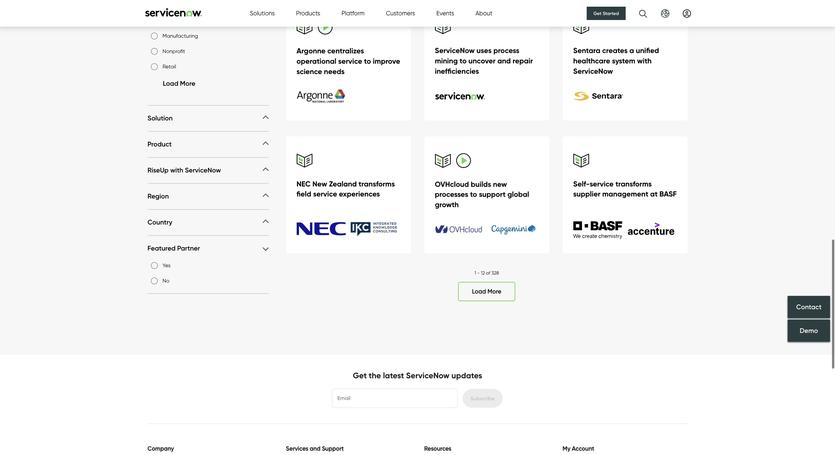 Task type: locate. For each thing, give the bounding box(es) containing it.
0 horizontal spatial load more
[[163, 79, 196, 87]]

load down -
[[473, 288, 486, 295]]

platform button
[[342, 9, 365, 18]]

region
[[148, 192, 169, 200]]

to
[[460, 56, 467, 65], [364, 57, 371, 66], [471, 190, 478, 199]]

to inside argonne centralizes operational service to improve science needs
[[364, 57, 371, 66]]

0 horizontal spatial basf – servicenow – customer story image
[[574, 219, 623, 239]]

1 horizontal spatial ovhcloud – servicenow image
[[487, 219, 536, 239]]

featured partner
[[148, 244, 200, 252]]

load
[[163, 79, 179, 87], [473, 288, 486, 295]]

with down unified on the top right of the page
[[638, 56, 652, 65]]

nec new zealand transforms field service experiences
[[297, 179, 395, 199]]

1 horizontal spatial basf – servicenow – customer story image
[[626, 219, 675, 239]]

updates
[[452, 371, 483, 381]]

featured
[[148, 244, 176, 252]]

0 horizontal spatial get
[[353, 371, 367, 381]]

manufacturing option
[[151, 33, 158, 39]]

0 horizontal spatial to
[[364, 57, 371, 66]]

1 basf – servicenow – customer story image from the left
[[574, 219, 623, 239]]

1 vertical spatial get
[[353, 371, 367, 381]]

0 horizontal spatial ovhcloud – servicenow image
[[435, 219, 485, 239]]

to left improve
[[364, 57, 371, 66]]

1 vertical spatial service
[[590, 179, 614, 188]]

0 vertical spatial more
[[180, 79, 196, 87]]

load down "retail"
[[163, 79, 179, 87]]

to inside servicenow uses process mining to uncover and repair inefficiencies
[[460, 56, 467, 65]]

argonne centralizes operational service to improve science needs
[[297, 46, 401, 76]]

1 horizontal spatial more
[[488, 288, 502, 295]]

1 vertical spatial with
[[170, 166, 183, 174]]

zealand
[[329, 179, 357, 188]]

with inside dropdown button
[[170, 166, 183, 174]]

account
[[572, 445, 595, 453]]

load more button
[[151, 78, 196, 89], [458, 282, 516, 301]]

at
[[651, 190, 658, 199]]

to inside ovhcloud builds new processes to support global growth
[[471, 190, 478, 199]]

1 vertical spatial more
[[488, 288, 502, 295]]

get for get the latest servicenow updates
[[353, 371, 367, 381]]

nec new zealand image
[[349, 219, 398, 240], [297, 219, 346, 239]]

load more down "retail"
[[163, 79, 196, 87]]

service down new
[[313, 190, 337, 199]]

system
[[613, 56, 636, 65]]

1 horizontal spatial and
[[498, 56, 511, 65]]

0 vertical spatial with
[[638, 56, 652, 65]]

nec
[[297, 179, 311, 188]]

1 horizontal spatial load
[[473, 288, 486, 295]]

1 horizontal spatial transforms
[[616, 179, 652, 188]]

get
[[594, 10, 602, 16], [353, 371, 367, 381]]

with
[[638, 56, 652, 65], [170, 166, 183, 174]]

with right riseup
[[170, 166, 183, 174]]

service inside argonne centralizes operational service to improve science needs
[[339, 57, 363, 66]]

nonprofit option
[[151, 48, 158, 55]]

load more down "1 - 12 of 328"
[[473, 288, 502, 295]]

solution
[[148, 114, 173, 122]]

load more button down "retail"
[[151, 78, 196, 89]]

1 horizontal spatial nec new zealand image
[[349, 219, 398, 240]]

supplier
[[574, 190, 601, 199]]

transforms inside self-service transforms supplier management at basf
[[616, 179, 652, 188]]

science
[[297, 67, 322, 76]]

servicenow inside sentara creates a unified healthcare system with servicenow
[[574, 67, 614, 76]]

2 transforms from the left
[[616, 179, 652, 188]]

events button
[[437, 9, 455, 18]]

0 horizontal spatial load
[[163, 79, 179, 87]]

basf
[[660, 190, 677, 199]]

government
[[163, 2, 193, 8]]

0 horizontal spatial service
[[313, 190, 337, 199]]

1 vertical spatial and
[[310, 445, 321, 453]]

riseup with servicenow
[[148, 166, 221, 174]]

get left the
[[353, 371, 367, 381]]

new
[[493, 180, 508, 189]]

retail option
[[151, 63, 158, 70]]

latest
[[383, 371, 404, 381]]

retail
[[163, 63, 176, 70]]

0 horizontal spatial and
[[310, 445, 321, 453]]

1 vertical spatial load
[[473, 288, 486, 295]]

2 vertical spatial service
[[313, 190, 337, 199]]

get the latest servicenow updates
[[353, 371, 483, 381]]

growth
[[435, 200, 459, 209]]

0 vertical spatial load more
[[163, 79, 196, 87]]

load more button down "1 - 12 of 328"
[[458, 282, 516, 301]]

service up supplier on the top right
[[590, 179, 614, 188]]

more for the left load more button
[[180, 79, 196, 87]]

1 vertical spatial load more button
[[458, 282, 516, 301]]

service inside self-service transforms supplier management at basf
[[590, 179, 614, 188]]

platform
[[342, 10, 365, 17]]

load more
[[163, 79, 196, 87], [473, 288, 502, 295]]

improve
[[373, 57, 401, 66]]

riseup
[[148, 166, 169, 174]]

1 horizontal spatial service
[[339, 57, 363, 66]]

1 horizontal spatial get
[[594, 10, 602, 16]]

transforms
[[359, 179, 395, 188], [616, 179, 652, 188]]

featured partner button
[[148, 244, 269, 253]]

mining
[[435, 56, 458, 65]]

0 vertical spatial service
[[339, 57, 363, 66]]

support
[[322, 445, 344, 453]]

0 horizontal spatial transforms
[[359, 179, 395, 188]]

and left support
[[310, 445, 321, 453]]

services and support
[[286, 445, 344, 453]]

products
[[296, 10, 321, 17]]

0 horizontal spatial load more button
[[151, 78, 196, 89]]

1 horizontal spatial to
[[460, 56, 467, 65]]

customers button
[[386, 9, 416, 18]]

transforms up experiences
[[359, 179, 395, 188]]

needs
[[324, 67, 345, 76]]

0 horizontal spatial nec new zealand image
[[297, 219, 346, 239]]

0 vertical spatial load
[[163, 79, 179, 87]]

ovhcloud – servicenow image
[[435, 219, 485, 239], [487, 219, 536, 239]]

more
[[180, 79, 196, 87], [488, 288, 502, 295]]

2 nec new zealand image from the left
[[297, 219, 346, 239]]

1 horizontal spatial load more
[[473, 288, 502, 295]]

1 horizontal spatial load more button
[[458, 282, 516, 301]]

to down builds
[[471, 190, 478, 199]]

with inside sentara creates a unified healthcare system with servicenow
[[638, 56, 652, 65]]

and
[[498, 56, 511, 65], [310, 445, 321, 453]]

1 vertical spatial load more
[[473, 288, 502, 295]]

2 horizontal spatial to
[[471, 190, 478, 199]]

328
[[492, 270, 499, 276]]

basf – servicenow – customer story image
[[574, 219, 623, 239], [626, 219, 675, 239]]

solutions button
[[250, 9, 275, 18]]

solution button
[[148, 114, 269, 122]]

1 - 12 of 328
[[475, 270, 499, 276]]

1 transforms from the left
[[359, 179, 395, 188]]

1 horizontal spatial with
[[638, 56, 652, 65]]

riseup with servicenow button
[[148, 166, 269, 174]]

load more for bottommost load more button
[[473, 288, 502, 295]]

yes
[[163, 262, 171, 269]]

sentara creates a unified healthcare system with servicenow
[[574, 46, 660, 76]]

to for service
[[364, 57, 371, 66]]

0 horizontal spatial with
[[170, 166, 183, 174]]

0 vertical spatial get
[[594, 10, 602, 16]]

of
[[487, 270, 491, 276]]

service down centralizes
[[339, 57, 363, 66]]

service
[[339, 57, 363, 66], [590, 179, 614, 188], [313, 190, 337, 199]]

product button
[[148, 140, 269, 148]]

and inside servicenow uses process mining to uncover and repair inefficiencies
[[498, 56, 511, 65]]

transforms up management
[[616, 179, 652, 188]]

Email text field
[[333, 389, 458, 408]]

and down process
[[498, 56, 511, 65]]

0 vertical spatial and
[[498, 56, 511, 65]]

2 horizontal spatial service
[[590, 179, 614, 188]]

-
[[478, 270, 480, 276]]

0 vertical spatial load more button
[[151, 78, 196, 89]]

healthcare
[[574, 56, 611, 65]]

to up inefficiencies
[[460, 56, 467, 65]]

servicenow inside dropdown button
[[185, 166, 221, 174]]

region button
[[148, 192, 269, 201]]

no
[[163, 278, 170, 284]]

resources
[[425, 445, 452, 453]]

0 horizontal spatial more
[[180, 79, 196, 87]]

servicenow
[[435, 46, 475, 55], [574, 67, 614, 76], [185, 166, 221, 174], [406, 371, 450, 381]]

get left started
[[594, 10, 602, 16]]



Task type: describe. For each thing, give the bounding box(es) containing it.
unified
[[636, 46, 660, 55]]

1
[[475, 270, 477, 276]]

self-service transforms supplier management at basf
[[574, 179, 677, 199]]

a
[[630, 46, 635, 55]]

servicenow uses process mining to uncover and repair inefficiencies
[[435, 46, 534, 76]]

started
[[603, 10, 619, 16]]

healthcare
[[163, 17, 190, 24]]

go to servicenow account image
[[683, 9, 692, 18]]

to for mining
[[460, 56, 467, 65]]

more for bottommost load more button
[[488, 288, 502, 295]]

servicenow image
[[144, 8, 203, 17]]

uncover
[[469, 56, 496, 65]]

get for get started
[[594, 10, 602, 16]]

products button
[[296, 9, 321, 18]]

1 ovhcloud – servicenow image from the left
[[435, 219, 485, 239]]

new
[[313, 179, 327, 188]]

process
[[494, 46, 520, 55]]

support
[[479, 190, 506, 199]]

inefficiencies
[[435, 67, 479, 76]]

centralizes
[[328, 46, 364, 55]]

now on now process optimization image
[[435, 86, 485, 106]]

nonprofit
[[163, 48, 185, 54]]

sentara healthcare image
[[574, 86, 624, 106]]

processes
[[435, 190, 469, 199]]

management
[[603, 190, 649, 199]]

builds
[[471, 180, 492, 189]]

load for bottommost load more button
[[473, 288, 486, 295]]

ovhcloud builds new processes to support global growth
[[435, 180, 530, 209]]

the
[[369, 371, 381, 381]]

uses
[[477, 46, 492, 55]]

solutions
[[250, 10, 275, 17]]

argonne
[[297, 46, 326, 55]]

no option
[[151, 278, 158, 284]]

events
[[437, 10, 455, 17]]

manufacturing
[[163, 33, 198, 39]]

to for processes
[[471, 190, 478, 199]]

subscribe button
[[463, 389, 503, 408]]

self-
[[574, 179, 590, 188]]

argonne – servicenow image
[[297, 86, 347, 106]]

field
[[297, 190, 312, 199]]

partner
[[177, 244, 200, 252]]

1 nec new zealand image from the left
[[349, 219, 398, 240]]

about button
[[476, 9, 493, 18]]

creates
[[603, 46, 628, 55]]

healthcare option
[[151, 17, 158, 24]]

company
[[148, 445, 174, 453]]

product
[[148, 140, 172, 148]]

services
[[286, 445, 309, 453]]

service inside nec new zealand transforms field service experiences
[[313, 190, 337, 199]]

load for the left load more button
[[163, 79, 179, 87]]

2 ovhcloud – servicenow image from the left
[[487, 219, 536, 239]]

ovhcloud
[[435, 180, 469, 189]]

transforms inside nec new zealand transforms field service experiences
[[359, 179, 395, 188]]

operational
[[297, 57, 337, 66]]

get started
[[594, 10, 619, 16]]

government option
[[151, 2, 158, 9]]

yes option
[[151, 262, 158, 269]]

servicenow inside servicenow uses process mining to uncover and repair inefficiencies
[[435, 46, 475, 55]]

2 basf – servicenow – customer story image from the left
[[626, 219, 675, 239]]

load more for the left load more button
[[163, 79, 196, 87]]

about
[[476, 10, 493, 17]]

repair
[[513, 56, 534, 65]]

my account
[[563, 445, 595, 453]]

country
[[148, 218, 172, 226]]

customers
[[386, 10, 416, 17]]

12
[[481, 270, 485, 276]]

global
[[508, 190, 530, 199]]

country button
[[148, 218, 269, 227]]

get started link
[[587, 7, 626, 20]]

my
[[563, 445, 571, 453]]

sentara
[[574, 46, 601, 55]]

experiences
[[339, 190, 380, 199]]

subscribe
[[471, 395, 495, 402]]



Task type: vqa. For each thing, say whether or not it's contained in the screenshot.
the right "IS"
no



